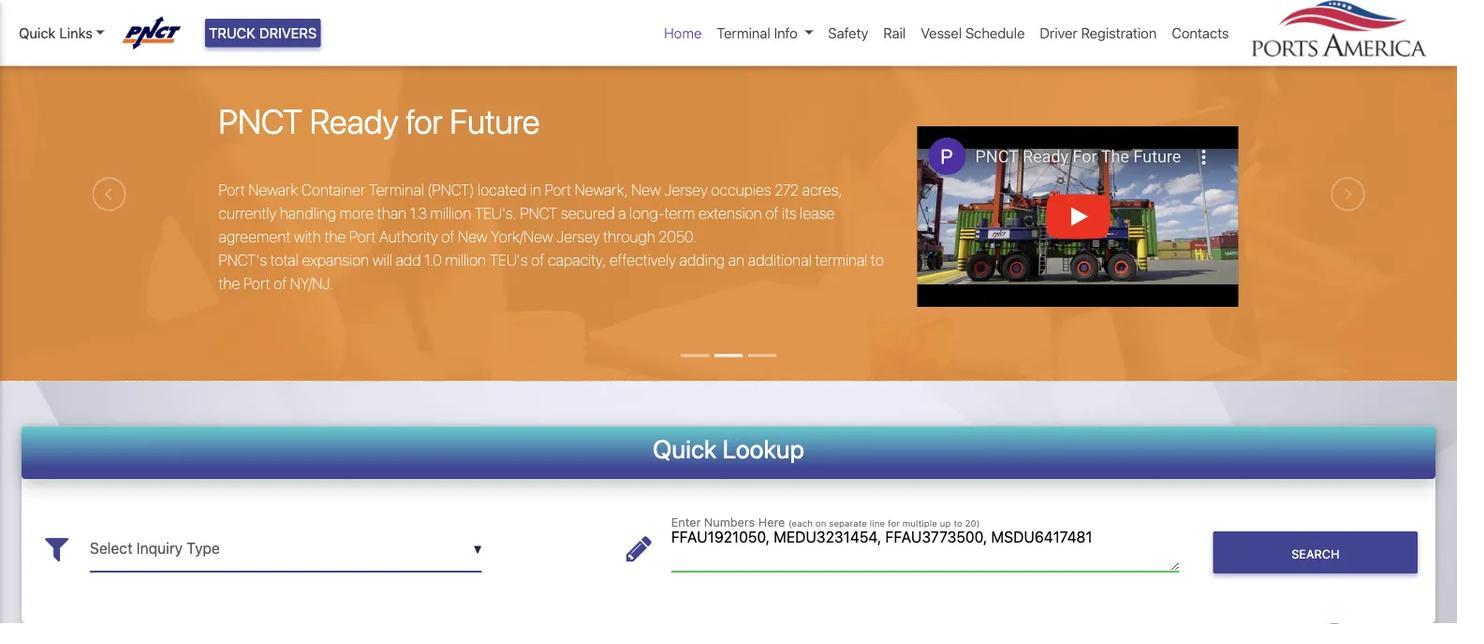 Task type: locate. For each thing, give the bounding box(es) containing it.
pnct's
[[219, 252, 267, 270]]

expansion
[[302, 252, 369, 270]]

0 horizontal spatial quick
[[19, 25, 56, 41]]

the
[[324, 229, 346, 246], [219, 275, 240, 293]]

1 horizontal spatial for
[[888, 519, 900, 529]]

1 vertical spatial the
[[219, 275, 240, 293]]

0 horizontal spatial jersey
[[557, 229, 600, 246]]

1 horizontal spatial new
[[632, 182, 661, 200]]

new
[[632, 182, 661, 200], [458, 229, 488, 246]]

None text field
[[90, 527, 482, 573]]

0 horizontal spatial for
[[406, 101, 443, 141]]

pnct up newark
[[219, 101, 303, 141]]

1 vertical spatial for
[[888, 519, 900, 529]]

rail link
[[876, 15, 913, 51]]

1 vertical spatial new
[[458, 229, 488, 246]]

million down (pnct)
[[430, 205, 471, 223]]

pnct inside port newark container terminal (pnct) located in port newark, new jersey occupies 272 acres, currently handling more than 1.3 million teu's.                                 pnct secured a long-term extension of its lease agreement with the port authority of new york/new jersey through 2050. pnct's total expansion will add 1.0 million teu's of capacity,                                 effectively adding an additional terminal to the port of ny/nj.
[[520, 205, 558, 223]]

safety
[[828, 25, 869, 41]]

20)
[[965, 519, 980, 529]]

0 vertical spatial quick
[[19, 25, 56, 41]]

to right "terminal"
[[871, 252, 884, 270]]

port down pnct's
[[244, 275, 270, 293]]

jersey up capacity,
[[557, 229, 600, 246]]

1 vertical spatial to
[[954, 519, 963, 529]]

authority
[[379, 229, 438, 246]]

1 horizontal spatial pnct
[[520, 205, 558, 223]]

ready
[[310, 101, 399, 141]]

1.3
[[410, 205, 427, 223]]

million right 1.0
[[445, 252, 486, 270]]

multiple
[[903, 519, 937, 529]]

future
[[450, 101, 540, 141]]

port down more
[[349, 229, 376, 246]]

0 vertical spatial jersey
[[664, 182, 708, 200]]

for
[[406, 101, 443, 141], [888, 519, 900, 529]]

0 vertical spatial terminal
[[717, 25, 771, 41]]

will
[[373, 252, 392, 270]]

pnct ready for future
[[219, 101, 540, 141]]

1 horizontal spatial the
[[324, 229, 346, 246]]

0 vertical spatial to
[[871, 252, 884, 270]]

search
[[1292, 547, 1340, 561]]

newark,
[[575, 182, 628, 200]]

up
[[940, 519, 951, 529]]

of
[[766, 205, 779, 223], [442, 229, 455, 246], [531, 252, 544, 270], [274, 275, 287, 293]]

the up expansion
[[324, 229, 346, 246]]

1 vertical spatial jersey
[[557, 229, 600, 246]]

1 vertical spatial pnct
[[520, 205, 558, 223]]

terminal up than
[[369, 182, 424, 200]]

drivers
[[259, 25, 317, 41]]

through
[[603, 229, 655, 246]]

links
[[59, 25, 93, 41]]

new down teu's.
[[458, 229, 488, 246]]

to right up
[[954, 519, 963, 529]]

0 vertical spatial pnct
[[219, 101, 303, 141]]

alert
[[0, 0, 1457, 8]]

add
[[396, 252, 421, 270]]

0 vertical spatial million
[[430, 205, 471, 223]]

for right line
[[888, 519, 900, 529]]

0 vertical spatial new
[[632, 182, 661, 200]]

1 horizontal spatial quick
[[653, 435, 717, 465]]

million
[[430, 205, 471, 223], [445, 252, 486, 270]]

more
[[340, 205, 374, 223]]

quick up enter
[[653, 435, 717, 465]]

teu's.
[[475, 205, 517, 223]]

port
[[219, 182, 245, 200], [545, 182, 571, 200], [349, 229, 376, 246], [244, 275, 270, 293]]

0 horizontal spatial the
[[219, 275, 240, 293]]

quick links link
[[19, 22, 105, 44]]

truck drivers link
[[205, 19, 321, 47]]

None text field
[[671, 527, 1180, 573]]

0 horizontal spatial terminal
[[369, 182, 424, 200]]

lease
[[800, 205, 835, 223]]

quick for quick links
[[19, 25, 56, 41]]

driver
[[1040, 25, 1078, 41]]

1 vertical spatial quick
[[653, 435, 717, 465]]

to
[[871, 252, 884, 270], [954, 519, 963, 529]]

0 horizontal spatial to
[[871, 252, 884, 270]]

terminal
[[717, 25, 771, 41], [369, 182, 424, 200]]

long-
[[630, 205, 665, 223]]

0 horizontal spatial pnct
[[219, 101, 303, 141]]

pnct down the 'in'
[[520, 205, 558, 223]]

quick
[[19, 25, 56, 41], [653, 435, 717, 465]]

to inside enter numbers here (each on separate line for multiple up to 20)
[[954, 519, 963, 529]]

pnct
[[219, 101, 303, 141], [520, 205, 558, 223]]

rail
[[884, 25, 906, 41]]

1 horizontal spatial to
[[954, 519, 963, 529]]

the down pnct's
[[219, 275, 240, 293]]

1 vertical spatial terminal
[[369, 182, 424, 200]]

jersey up term
[[664, 182, 708, 200]]

terminal left info
[[717, 25, 771, 41]]

terminal info
[[717, 25, 798, 41]]

jersey
[[664, 182, 708, 200], [557, 229, 600, 246]]

separate
[[829, 519, 867, 529]]

truck drivers
[[209, 25, 317, 41]]

for right ready
[[406, 101, 443, 141]]

lookup
[[723, 435, 805, 465]]

quick left links at the left of the page
[[19, 25, 56, 41]]

agreement
[[219, 229, 291, 246]]

additional
[[748, 252, 812, 270]]

quick links
[[19, 25, 93, 41]]

272
[[775, 182, 799, 200]]

1 horizontal spatial terminal
[[717, 25, 771, 41]]

acres,
[[802, 182, 843, 200]]

extension
[[699, 205, 762, 223]]

1 horizontal spatial jersey
[[664, 182, 708, 200]]

handling
[[280, 205, 336, 223]]

contacts link
[[1165, 15, 1237, 51]]

new up long- in the left top of the page
[[632, 182, 661, 200]]

adding
[[679, 252, 725, 270]]

0 vertical spatial for
[[406, 101, 443, 141]]

located
[[478, 182, 527, 200]]



Task type: describe. For each thing, give the bounding box(es) containing it.
ny/nj.
[[290, 275, 333, 293]]

enter
[[671, 516, 701, 530]]

than
[[377, 205, 407, 223]]

port right the 'in'
[[545, 182, 571, 200]]

of down york/new
[[531, 252, 544, 270]]

a
[[618, 205, 626, 223]]

with
[[294, 229, 321, 246]]

of left its
[[766, 205, 779, 223]]

for inside enter numbers here (each on separate line for multiple up to 20)
[[888, 519, 900, 529]]

terminal inside port newark container terminal (pnct) located in port newark, new jersey occupies 272 acres, currently handling more than 1.3 million teu's.                                 pnct secured a long-term extension of its lease agreement with the port authority of new york/new jersey through 2050. pnct's total expansion will add 1.0 million teu's of capacity,                                 effectively adding an additional terminal to the port of ny/nj.
[[369, 182, 424, 200]]

of up 1.0
[[442, 229, 455, 246]]

(each
[[788, 519, 813, 529]]

terminal inside terminal info link
[[717, 25, 771, 41]]

capacity,
[[548, 252, 606, 270]]

pnct ready for future image
[[0, 8, 1457, 487]]

its
[[782, 205, 797, 223]]

0 vertical spatial the
[[324, 229, 346, 246]]

enter numbers here (each on separate line for multiple up to 20)
[[671, 516, 980, 530]]

schedule
[[966, 25, 1025, 41]]

contacts
[[1172, 25, 1229, 41]]

effectively
[[610, 252, 676, 270]]

numbers
[[704, 516, 755, 530]]

port up currently
[[219, 182, 245, 200]]

1 vertical spatial million
[[445, 252, 486, 270]]

term
[[665, 205, 695, 223]]

driver registration link
[[1033, 15, 1165, 51]]

vessel schedule link
[[913, 15, 1033, 51]]

quick lookup
[[653, 435, 805, 465]]

safety link
[[821, 15, 876, 51]]

registration
[[1081, 25, 1157, 41]]

terminal info link
[[709, 15, 821, 51]]

▼
[[473, 544, 482, 557]]

home link
[[657, 15, 709, 51]]

(pnct)
[[427, 182, 474, 200]]

container
[[302, 182, 366, 200]]

info
[[774, 25, 798, 41]]

teu's
[[490, 252, 528, 270]]

newark
[[249, 182, 298, 200]]

search button
[[1214, 533, 1418, 575]]

vessel
[[921, 25, 962, 41]]

in
[[530, 182, 541, 200]]

0 horizontal spatial new
[[458, 229, 488, 246]]

quick for quick lookup
[[653, 435, 717, 465]]

here
[[758, 516, 785, 530]]

home
[[664, 25, 702, 41]]

terminal
[[815, 252, 868, 270]]

of down 'total'
[[274, 275, 287, 293]]

york/new
[[491, 229, 553, 246]]

1.0
[[425, 252, 442, 270]]

currently
[[219, 205, 276, 223]]

vessel schedule
[[921, 25, 1025, 41]]

occupies
[[711, 182, 771, 200]]

driver registration
[[1040, 25, 1157, 41]]

on
[[816, 519, 826, 529]]

secured
[[561, 205, 615, 223]]

an
[[728, 252, 745, 270]]

to inside port newark container terminal (pnct) located in port newark, new jersey occupies 272 acres, currently handling more than 1.3 million teu's.                                 pnct secured a long-term extension of its lease agreement with the port authority of new york/new jersey through 2050. pnct's total expansion will add 1.0 million teu's of capacity,                                 effectively adding an additional terminal to the port of ny/nj.
[[871, 252, 884, 270]]

total
[[270, 252, 299, 270]]

line
[[870, 519, 885, 529]]

truck
[[209, 25, 256, 41]]

port newark container terminal (pnct) located in port newark, new jersey occupies 272 acres, currently handling more than 1.3 million teu's.                                 pnct secured a long-term extension of its lease agreement with the port authority of new york/new jersey through 2050. pnct's total expansion will add 1.0 million teu's of capacity,                                 effectively adding an additional terminal to the port of ny/nj.
[[219, 182, 884, 293]]

2050.
[[659, 229, 697, 246]]



